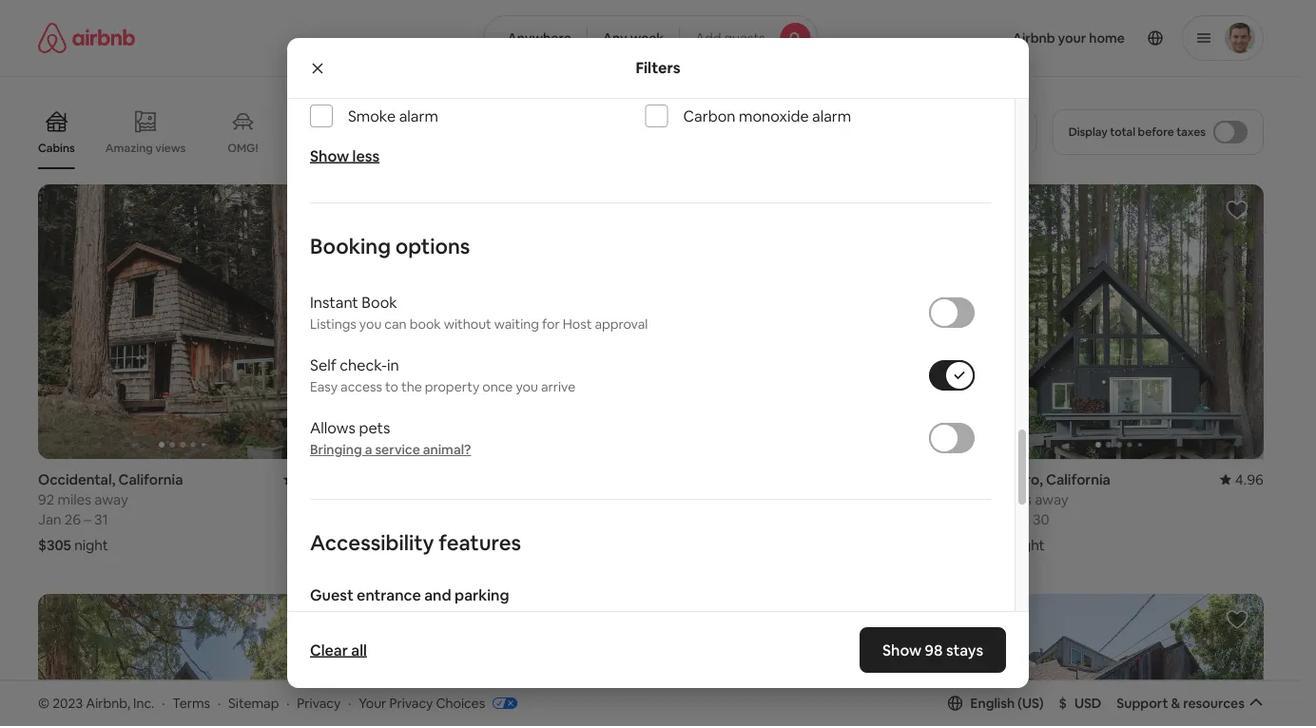 Task type: vqa. For each thing, say whether or not it's contained in the screenshot.
Occidental, California 92 miles away Jan 26 – 31 $305 night
yes



Task type: locate. For each thing, give the bounding box(es) containing it.
1 night from the left
[[74, 536, 108, 555]]

add to wishlist: arnold, california image up show 98 stays
[[914, 609, 937, 632]]

add to wishlist: twain harte, california image
[[289, 609, 312, 632]]

69 miles away
[[662, 490, 753, 509]]

$210 night
[[350, 536, 419, 555]]

night down 31 at the left bottom of page
[[74, 536, 108, 555]]

· left privacy 'link'
[[287, 695, 290, 712]]

smoke
[[348, 106, 396, 126]]

miles right 56
[[370, 490, 404, 509]]

4 away from the left
[[1035, 490, 1069, 509]]

2 alarm from the left
[[812, 106, 852, 126]]

you inside the instant book listings you can book without waiting for host approval
[[359, 316, 382, 333]]

– for 30
[[1023, 510, 1030, 529]]

access
[[341, 379, 382, 396]]

0 horizontal spatial add to wishlist: arnold, california image
[[602, 609, 624, 632]]

miles up 25 on the right of the page
[[998, 490, 1032, 509]]

31
[[94, 510, 108, 529]]

show less button
[[310, 146, 380, 166]]

california inside cazadero, california 101 miles away nov 25 – 30 night
[[1046, 470, 1111, 489]]

– for 31
[[84, 510, 91, 529]]

profile element
[[841, 0, 1264, 76]]

display total before taxes button
[[1053, 109, 1264, 155]]

56 miles away
[[350, 490, 440, 509]]

1 vertical spatial show
[[607, 611, 641, 628]]

away inside occidental, california 92 miles away jan 26 – 31 $305 night
[[94, 490, 128, 509]]

None search field
[[484, 15, 819, 61]]

california inside occidental, california 92 miles away jan 26 – 31 $305 night
[[118, 470, 183, 489]]

away inside cazadero, california 101 miles away nov 25 – 30 night
[[1035, 490, 1069, 509]]

show map button
[[588, 597, 714, 643]]

all
[[351, 641, 367, 660]]

1 away from the left
[[94, 490, 128, 509]]

2 horizontal spatial show
[[883, 641, 922, 660]]

occidental,
[[38, 470, 115, 489]]

animal?
[[423, 442, 471, 459]]

4 miles from the left
[[998, 490, 1032, 509]]

add to wishlist: arnold, california image
[[602, 609, 624, 632], [914, 609, 937, 632]]

1 horizontal spatial night
[[385, 536, 419, 555]]

1 horizontal spatial –
[[1023, 510, 1030, 529]]

none search field containing anywhere
[[484, 15, 819, 61]]

1 horizontal spatial add to wishlist: arnold, california image
[[914, 609, 937, 632]]

accessibility features
[[310, 530, 521, 557]]

0 horizontal spatial night
[[74, 536, 108, 555]]

bringing a service animal? button
[[310, 442, 471, 459]]

· right terms
[[218, 695, 221, 712]]

california for 92 miles away
[[118, 470, 183, 489]]

56
[[350, 490, 367, 509]]

away up accessibility features
[[407, 490, 440, 509]]

©
[[38, 695, 50, 712]]

show left the '98'
[[883, 641, 922, 660]]

miles
[[57, 490, 91, 509], [370, 490, 404, 509], [682, 490, 716, 509], [998, 490, 1032, 509]]

california right occidental,
[[118, 470, 183, 489]]

group containing amazing views
[[38, 95, 938, 169]]

night down the 30
[[1011, 536, 1045, 555]]

night right $210
[[385, 536, 419, 555]]

2 california from the left
[[1046, 470, 1111, 489]]

jan
[[38, 510, 61, 529]]

privacy right your at the left bottom
[[389, 695, 433, 712]]

california up the 30
[[1046, 470, 1111, 489]]

show for show less
[[310, 146, 349, 166]]

less
[[353, 146, 380, 166]]

1 horizontal spatial california
[[1046, 470, 1111, 489]]

guest entrance and parking
[[310, 586, 509, 605]]

entrance
[[357, 586, 421, 605]]

miles right "69"
[[682, 490, 716, 509]]

miles up the 26
[[57, 490, 91, 509]]

1 vertical spatial you
[[516, 379, 538, 396]]

26
[[65, 510, 81, 529]]

show left "less"
[[310, 146, 349, 166]]

before
[[1138, 125, 1174, 139]]

instant book listings you can book without waiting for host approval
[[310, 293, 648, 333]]

1 california from the left
[[118, 470, 183, 489]]

0 horizontal spatial –
[[84, 510, 91, 529]]

0 horizontal spatial privacy
[[297, 695, 341, 712]]

1 horizontal spatial you
[[516, 379, 538, 396]]

anywhere button
[[484, 15, 588, 61]]

add guests
[[696, 29, 765, 47]]

away up the 30
[[1035, 490, 1069, 509]]

&
[[1171, 695, 1181, 712]]

miles inside occidental, california 92 miles away jan 26 – 31 $305 night
[[57, 490, 91, 509]]

parking
[[455, 586, 509, 605]]

privacy link
[[297, 695, 341, 712]]

support & resources
[[1117, 695, 1245, 712]]

· right inc.
[[162, 695, 165, 712]]

approval
[[595, 316, 648, 333]]

english
[[971, 695, 1015, 712]]

0 horizontal spatial you
[[359, 316, 382, 333]]

alarm
[[399, 106, 438, 126], [812, 106, 852, 126]]

·
[[162, 695, 165, 712], [218, 695, 221, 712], [287, 695, 290, 712], [348, 695, 351, 712]]

$210
[[350, 536, 382, 555]]

pets
[[359, 418, 390, 438]]

show for show map
[[607, 611, 641, 628]]

away up 31 at the left bottom of page
[[94, 490, 128, 509]]

away right "69"
[[719, 490, 753, 509]]

2 – from the left
[[1023, 510, 1030, 529]]

0 horizontal spatial california
[[118, 470, 183, 489]]

terms · sitemap · privacy
[[172, 695, 341, 712]]

alarm right 'smoke'
[[399, 106, 438, 126]]

2 vertical spatial show
[[883, 641, 922, 660]]

show 98 stays link
[[860, 628, 1006, 673]]

california for 101 miles away
[[1046, 470, 1111, 489]]

1 horizontal spatial show
[[607, 611, 641, 628]]

week
[[630, 29, 664, 47]]

privacy
[[297, 695, 341, 712], [389, 695, 433, 712]]

– inside occidental, california 92 miles away jan 26 – 31 $305 night
[[84, 510, 91, 529]]

3 · from the left
[[287, 695, 290, 712]]

– right 25 on the right of the page
[[1023, 510, 1030, 529]]

stays
[[946, 641, 984, 660]]

2 night from the left
[[385, 536, 419, 555]]

views
[[155, 141, 186, 155]]

1 horizontal spatial privacy
[[389, 695, 433, 712]]

carbon
[[683, 106, 736, 126]]

– inside cazadero, california 101 miles away nov 25 – 30 night
[[1023, 510, 1030, 529]]

you right once
[[516, 379, 538, 396]]

to
[[385, 379, 398, 396]]

english (us) button
[[948, 695, 1044, 712]]

1 horizontal spatial alarm
[[812, 106, 852, 126]]

0 horizontal spatial alarm
[[399, 106, 438, 126]]

instant
[[310, 293, 358, 312]]

add to wishlist: cazadero, california image
[[1226, 199, 1249, 222]]

can
[[385, 316, 407, 333]]

your privacy choices
[[359, 695, 485, 712]]

3 night from the left
[[1011, 536, 1045, 555]]

show left map
[[607, 611, 641, 628]]

privacy left your at the left bottom
[[297, 695, 341, 712]]

98
[[925, 641, 943, 660]]

· left your at the left bottom
[[348, 695, 351, 712]]

bringing
[[310, 442, 362, 459]]

group
[[38, 95, 938, 169], [38, 185, 327, 459], [350, 185, 640, 459], [662, 185, 952, 459], [975, 185, 1264, 459], [38, 595, 327, 727], [350, 595, 640, 727], [662, 595, 952, 727], [975, 595, 1264, 727]]

you down book on the left of the page
[[359, 316, 382, 333]]

2 · from the left
[[218, 695, 221, 712]]

map
[[644, 611, 672, 628]]

2 add to wishlist: arnold, california image from the left
[[914, 609, 937, 632]]

add to wishlist: santa cruz, california image
[[1226, 609, 1249, 632]]

add to wishlist: arnold, california image left map
[[602, 609, 624, 632]]

– left 31 at the left bottom of page
[[84, 510, 91, 529]]

accessibility
[[310, 530, 434, 557]]

0 vertical spatial show
[[310, 146, 349, 166]]

away
[[94, 490, 128, 509], [407, 490, 440, 509], [719, 490, 753, 509], [1035, 490, 1069, 509]]

0 horizontal spatial show
[[310, 146, 349, 166]]

2 horizontal spatial night
[[1011, 536, 1045, 555]]

total
[[1110, 125, 1136, 139]]

support
[[1117, 695, 1168, 712]]

2 away from the left
[[407, 490, 440, 509]]

arrive
[[541, 379, 576, 396]]

1 miles from the left
[[57, 490, 91, 509]]

service
[[375, 442, 420, 459]]

english (us)
[[971, 695, 1044, 712]]

amazing views
[[105, 141, 186, 155]]

vineyards
[[300, 141, 353, 156]]

0 vertical spatial you
[[359, 316, 382, 333]]

alarm right monoxide
[[812, 106, 852, 126]]

show inside button
[[607, 611, 641, 628]]

night
[[74, 536, 108, 555], [385, 536, 419, 555], [1011, 536, 1045, 555]]

add to wishlist: acampo, california image
[[914, 199, 937, 222]]

1 – from the left
[[84, 510, 91, 529]]



Task type: describe. For each thing, give the bounding box(es) containing it.
92
[[38, 490, 54, 509]]

clear
[[310, 641, 348, 660]]

your privacy choices link
[[359, 695, 518, 713]]

show map
[[607, 611, 672, 628]]

2 privacy from the left
[[389, 695, 433, 712]]

add to wishlist: stinson beach, california image
[[602, 199, 624, 222]]

once
[[483, 379, 513, 396]]

booking
[[310, 233, 391, 260]]

allows
[[310, 418, 356, 438]]

in
[[387, 355, 399, 375]]

nov
[[975, 510, 1001, 529]]

cabins
[[38, 141, 75, 156]]

guests
[[724, 29, 765, 47]]

show for show 98 stays
[[883, 641, 922, 660]]

check-
[[340, 355, 387, 375]]

omg!
[[228, 141, 258, 156]]

display total before taxes
[[1069, 125, 1206, 139]]

cazadero, california 101 miles away nov 25 – 30 night
[[975, 470, 1111, 555]]

add guests button
[[679, 15, 819, 61]]

self
[[310, 355, 337, 375]]

listings
[[310, 316, 356, 333]]

taxes
[[1177, 125, 1206, 139]]

guest
[[310, 586, 354, 605]]

inc.
[[133, 695, 154, 712]]

show 98 stays
[[883, 641, 984, 660]]

any
[[603, 29, 628, 47]]

3 miles from the left
[[682, 490, 716, 509]]

your
[[359, 695, 387, 712]]

filters dialog
[[287, 0, 1029, 727]]

1 · from the left
[[162, 695, 165, 712]]

usd
[[1075, 695, 1102, 712]]

terms link
[[172, 695, 210, 712]]

© 2023 airbnb, inc. ·
[[38, 695, 165, 712]]

101
[[975, 490, 995, 509]]

1 privacy from the left
[[297, 695, 341, 712]]

2 miles from the left
[[370, 490, 404, 509]]

night inside cazadero, california 101 miles away nov 25 – 30 night
[[1011, 536, 1045, 555]]

host
[[563, 316, 592, 333]]

3 away from the left
[[719, 490, 753, 509]]

anywhere
[[507, 29, 571, 47]]

occidental, california 92 miles away jan 26 – 31 $305 night
[[38, 470, 183, 555]]

waiting
[[494, 316, 539, 333]]

clear all button
[[301, 632, 377, 670]]

1 add to wishlist: arnold, california image from the left
[[602, 609, 624, 632]]

any week button
[[587, 15, 680, 61]]

sitemap link
[[228, 695, 279, 712]]

2023
[[53, 695, 83, 712]]

the
[[401, 379, 422, 396]]

features
[[439, 530, 521, 557]]

book
[[410, 316, 441, 333]]

night inside occidental, california 92 miles away jan 26 – 31 $305 night
[[74, 536, 108, 555]]

you inside the self check-in easy access to the property once you arrive
[[516, 379, 538, 396]]

resources
[[1183, 695, 1245, 712]]

4.98 out of 5 average rating image
[[283, 471, 327, 489]]

miles inside cazadero, california 101 miles away nov 25 – 30 night
[[998, 490, 1032, 509]]

add
[[696, 29, 721, 47]]

choices
[[436, 695, 485, 712]]

69
[[662, 490, 679, 509]]

1 alarm from the left
[[399, 106, 438, 126]]

4.96 out of 5 average rating image
[[1220, 470, 1264, 489]]

property
[[425, 379, 480, 396]]

4.96
[[1235, 470, 1264, 489]]

any week
[[603, 29, 664, 47]]

booking options
[[310, 233, 470, 260]]

$305
[[38, 536, 71, 555]]

filters
[[636, 58, 681, 78]]

easy
[[310, 379, 338, 396]]

$ usd
[[1059, 695, 1102, 712]]

clear all
[[310, 641, 367, 660]]

allows pets bringing a service animal?
[[310, 418, 471, 459]]

4 · from the left
[[348, 695, 351, 712]]

show less
[[310, 146, 380, 166]]

for
[[542, 316, 560, 333]]

book
[[362, 293, 397, 312]]

options
[[395, 233, 470, 260]]

a
[[365, 442, 372, 459]]

self check-in easy access to the property once you arrive
[[310, 355, 576, 396]]

display
[[1069, 125, 1108, 139]]

remove from wishlist: occidental, california image
[[289, 199, 312, 222]]

smoke alarm
[[348, 106, 438, 126]]

terms
[[172, 695, 210, 712]]

airbnb,
[[86, 695, 130, 712]]

amazing
[[105, 141, 153, 155]]

monoxide
[[739, 106, 809, 126]]

carbon monoxide alarm
[[683, 106, 852, 126]]

support & resources button
[[1117, 695, 1264, 712]]



